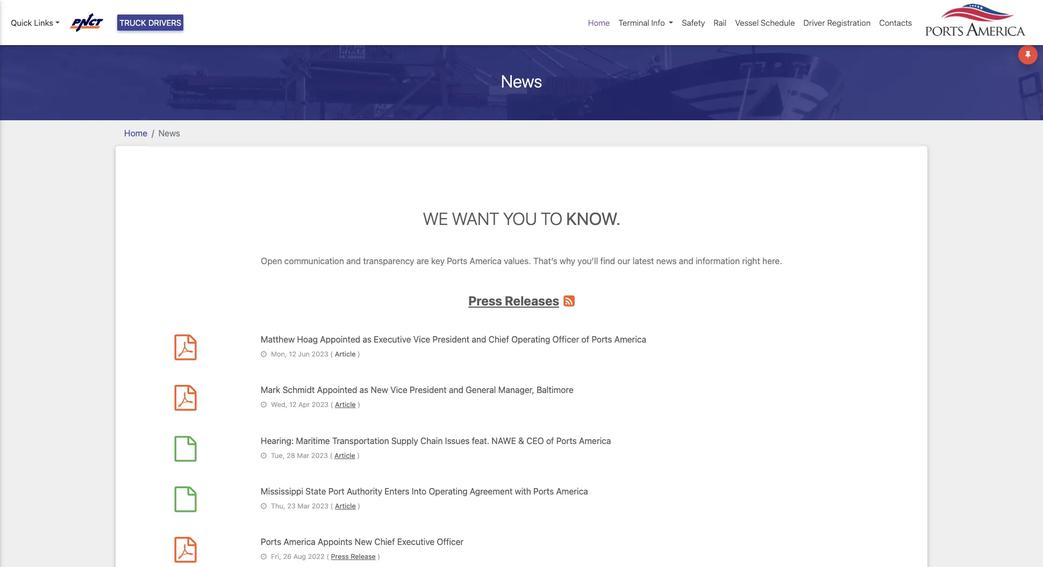 Task type: locate. For each thing, give the bounding box(es) containing it.
article up transportation
[[335, 401, 356, 409]]

ports america appoints new chief executive officer
[[261, 538, 464, 548]]

feat.
[[472, 436, 489, 446]]

0 vertical spatial press
[[469, 294, 502, 309]]

to
[[541, 208, 563, 229]]

2 clock o image from the top
[[261, 504, 267, 511]]

2023 right apr
[[312, 401, 329, 409]]

23
[[287, 503, 296, 511]]

article link down transportation
[[335, 452, 355, 460]]

chief
[[489, 335, 509, 345], [375, 538, 395, 548]]

1 vertical spatial operating
[[429, 487, 468, 497]]

matthew hoag appointed as executive vice president and chief operating officer of ports america
[[261, 335, 646, 345]]

0 vertical spatial news
[[501, 71, 542, 91]]

mar for maritime
[[297, 452, 309, 460]]

2023 for maritime
[[311, 452, 328, 460]]

1 horizontal spatial vice
[[413, 335, 430, 345]]

schedule
[[761, 18, 795, 27]]

0 horizontal spatial press
[[331, 554, 349, 562]]

0 vertical spatial operating
[[511, 335, 550, 345]]

mar right 23
[[298, 503, 310, 511]]

0 horizontal spatial vice
[[391, 386, 407, 395]]

fri,
[[271, 554, 281, 562]]

press down the appoints
[[331, 554, 349, 562]]

manager,
[[498, 386, 534, 395]]

2023 for state
[[312, 503, 329, 511]]

2023
[[312, 351, 328, 359], [312, 401, 329, 409], [311, 452, 328, 460], [312, 503, 329, 511]]

officer
[[553, 335, 579, 345], [437, 538, 464, 548]]

operating right into
[[429, 487, 468, 497]]

rail
[[714, 18, 727, 27]]

) for chain
[[357, 452, 360, 460]]

driver registration
[[804, 18, 871, 27]]

mar
[[297, 452, 309, 460], [298, 503, 310, 511]]

clock o image left mon, on the bottom left
[[261, 352, 267, 359]]

1 vertical spatial 12
[[289, 401, 297, 409]]

1 vertical spatial mar
[[298, 503, 310, 511]]

appointed up mon, 12 jun 2023                                                                                                                                                             ( article )
[[320, 335, 360, 345]]

article right jun
[[335, 351, 356, 359]]

article down transportation
[[335, 452, 355, 460]]

1 vertical spatial president
[[410, 386, 447, 395]]

appointed
[[320, 335, 360, 345], [317, 386, 357, 395]]

2 vertical spatial clock o image
[[261, 555, 267, 562]]

( for schmidt
[[331, 401, 333, 409]]

mar right "28"
[[297, 452, 309, 460]]

0 vertical spatial as
[[363, 335, 372, 345]]

1 clock o image from the top
[[261, 352, 267, 359]]

driver registration link
[[799, 12, 875, 33]]

1 vertical spatial press
[[331, 554, 349, 562]]

clock o image for hearing: maritime transportation supply chain issues feat. nawe & ceo of ports america
[[261, 453, 267, 460]]

clock o image
[[261, 453, 267, 460], [261, 504, 267, 511]]

1 horizontal spatial operating
[[511, 335, 550, 345]]

press releases
[[469, 294, 559, 309]]

find
[[600, 257, 615, 266]]

as
[[363, 335, 372, 345], [360, 386, 369, 395]]

press release link
[[331, 554, 376, 562]]

1 vertical spatial vice
[[391, 386, 407, 395]]

home
[[588, 18, 610, 27], [124, 128, 147, 138]]

0 horizontal spatial officer
[[437, 538, 464, 548]]

0 vertical spatial home
[[588, 18, 610, 27]]

( right jun
[[330, 351, 333, 359]]

info
[[652, 18, 665, 27]]

press releases link
[[469, 294, 575, 309]]

know.
[[566, 208, 620, 229]]

open communication and transparency are key ports america values. that's why you'll find our latest news and information right here.
[[261, 257, 782, 266]]

executive
[[374, 335, 411, 345], [397, 538, 435, 548]]

that's
[[533, 257, 557, 266]]

0 horizontal spatial news
[[158, 128, 180, 138]]

article down the port
[[335, 503, 356, 511]]

1 vertical spatial appointed
[[317, 386, 357, 395]]

vice up supply
[[391, 386, 407, 395]]

chief down press releases
[[489, 335, 509, 345]]

2023 down state
[[312, 503, 329, 511]]

1 horizontal spatial press
[[469, 294, 502, 309]]

you'll
[[578, 257, 598, 266]]

clock o image left fri,
[[261, 555, 267, 562]]

mar for state
[[298, 503, 310, 511]]

article link up transportation
[[335, 401, 356, 409]]

2 clock o image from the top
[[261, 402, 267, 409]]

2023 right jun
[[312, 351, 328, 359]]

ports
[[447, 257, 467, 266], [592, 335, 612, 345], [556, 436, 577, 446], [533, 487, 554, 497], [261, 538, 281, 548]]

ceo
[[527, 436, 544, 446]]

(
[[330, 351, 333, 359], [331, 401, 333, 409], [330, 452, 333, 460], [331, 503, 333, 511], [327, 554, 329, 562]]

28
[[287, 452, 295, 460]]

12 left jun
[[289, 351, 296, 359]]

0 vertical spatial clock o image
[[261, 453, 267, 460]]

truck drivers link
[[117, 14, 184, 31]]

( for state
[[331, 503, 333, 511]]

appointed up wed, 12 apr 2023                                                                                                                                                             ( article )
[[317, 386, 357, 395]]

1 vertical spatial of
[[546, 436, 554, 446]]

) for enters
[[358, 503, 360, 511]]

( down transportation
[[330, 452, 333, 460]]

we
[[423, 208, 448, 229]]

) for executive
[[358, 351, 360, 359]]

0 horizontal spatial chief
[[375, 538, 395, 548]]

home link
[[584, 12, 614, 33], [124, 128, 147, 138]]

( down the port
[[331, 503, 333, 511]]

0 vertical spatial new
[[371, 386, 388, 395]]

0 vertical spatial vice
[[413, 335, 430, 345]]

article
[[335, 351, 356, 359], [335, 401, 356, 409], [335, 452, 355, 460], [335, 503, 356, 511]]

safety link
[[678, 12, 710, 33]]

apr
[[299, 401, 310, 409]]

with
[[515, 487, 531, 497]]

news
[[656, 257, 677, 266]]

0 vertical spatial mar
[[297, 452, 309, 460]]

2023 down maritime
[[311, 452, 328, 460]]

operating
[[511, 335, 550, 345], [429, 487, 468, 497]]

are
[[417, 257, 429, 266]]

clock o image
[[261, 352, 267, 359], [261, 402, 267, 409], [261, 555, 267, 562]]

news
[[501, 71, 542, 91], [158, 128, 180, 138]]

clock o image left wed,
[[261, 402, 267, 409]]

article link down the port
[[335, 503, 356, 511]]

1 horizontal spatial of
[[582, 335, 589, 345]]

1 vertical spatial as
[[360, 386, 369, 395]]

0 vertical spatial home link
[[584, 12, 614, 33]]

mississippi
[[261, 487, 303, 497]]

vessel schedule
[[735, 18, 795, 27]]

vice up mark schmidt appointed as new vice president and general manager, baltimore
[[413, 335, 430, 345]]

clock o image for mississippi state port authority enters into operating agreement with ports america
[[261, 504, 267, 511]]

hearing: maritime transportation supply chain issues feat. nawe & ceo of ports america
[[261, 436, 611, 446]]

1 vertical spatial clock o image
[[261, 504, 267, 511]]

3 clock o image from the top
[[261, 555, 267, 562]]

0 vertical spatial 12
[[289, 351, 296, 359]]

1 clock o image from the top
[[261, 453, 267, 460]]

press left 'releases'
[[469, 294, 502, 309]]

clock o image left tue,
[[261, 453, 267, 460]]

of
[[582, 335, 589, 345], [546, 436, 554, 446]]

0 vertical spatial appointed
[[320, 335, 360, 345]]

clock o image left the thu,
[[261, 504, 267, 511]]

authority
[[347, 487, 382, 497]]

1 vertical spatial home link
[[124, 128, 147, 138]]

)
[[358, 351, 360, 359], [358, 401, 360, 409], [357, 452, 360, 460], [358, 503, 360, 511], [378, 554, 380, 562]]

1 horizontal spatial home link
[[584, 12, 614, 33]]

0 vertical spatial president
[[433, 335, 470, 345]]

12
[[289, 351, 296, 359], [289, 401, 297, 409]]

0 horizontal spatial operating
[[429, 487, 468, 497]]

( right "2022"
[[327, 554, 329, 562]]

( right apr
[[331, 401, 333, 409]]

1 horizontal spatial chief
[[489, 335, 509, 345]]

and
[[346, 257, 361, 266], [679, 257, 694, 266], [472, 335, 486, 345], [449, 386, 464, 395]]

into
[[412, 487, 427, 497]]

0 vertical spatial clock o image
[[261, 352, 267, 359]]

article link right jun
[[335, 351, 356, 359]]

as for new
[[360, 386, 369, 395]]

article link for hoag
[[335, 351, 356, 359]]

12 for hoag
[[289, 351, 296, 359]]

operating down 'releases'
[[511, 335, 550, 345]]

0 vertical spatial officer
[[553, 335, 579, 345]]

0 horizontal spatial home
[[124, 128, 147, 138]]

chain
[[421, 436, 443, 446]]

and left transparency
[[346, 257, 361, 266]]

chief up release
[[375, 538, 395, 548]]

12 left apr
[[289, 401, 297, 409]]

1 vertical spatial clock o image
[[261, 402, 267, 409]]

( for america
[[327, 554, 329, 562]]



Task type: describe. For each thing, give the bounding box(es) containing it.
mark schmidt appointed as new vice president and general manager, baltimore
[[261, 386, 574, 395]]

2023 for schmidt
[[312, 401, 329, 409]]

you
[[503, 208, 537, 229]]

jun
[[298, 351, 310, 359]]

) for new
[[358, 401, 360, 409]]

&
[[518, 436, 524, 446]]

( for hoag
[[330, 351, 333, 359]]

article for schmidt
[[335, 401, 356, 409]]

terminal
[[619, 18, 649, 27]]

thu,
[[271, 503, 285, 511]]

we want you to know.
[[423, 208, 620, 229]]

here.
[[763, 257, 782, 266]]

contacts
[[879, 18, 912, 27]]

supply
[[391, 436, 418, 446]]

2023 for hoag
[[312, 351, 328, 359]]

1 vertical spatial new
[[355, 538, 372, 548]]

article link for schmidt
[[335, 401, 356, 409]]

our
[[618, 257, 630, 266]]

latest
[[633, 257, 654, 266]]

clock o image for mark schmidt appointed as new vice president and general manager, baltimore
[[261, 402, 267, 409]]

president for chief
[[433, 335, 470, 345]]

truck
[[119, 18, 146, 27]]

article link for maritime
[[335, 452, 355, 460]]

0 vertical spatial of
[[582, 335, 589, 345]]

vessel
[[735, 18, 759, 27]]

appointed for hoag
[[320, 335, 360, 345]]

why
[[560, 257, 575, 266]]

values.
[[504, 257, 531, 266]]

terminal info
[[619, 18, 665, 27]]

schmidt
[[283, 386, 315, 395]]

maritime
[[296, 436, 330, 446]]

1 horizontal spatial news
[[501, 71, 542, 91]]

release
[[351, 554, 376, 562]]

1 vertical spatial news
[[158, 128, 180, 138]]

terminal info link
[[614, 12, 678, 33]]

thu, 23 mar 2023                                                                                                                                                             ( article )
[[271, 503, 360, 511]]

transparency
[[363, 257, 414, 266]]

contacts link
[[875, 12, 917, 33]]

port
[[328, 487, 345, 497]]

rss square image
[[564, 295, 575, 308]]

0 horizontal spatial home link
[[124, 128, 147, 138]]

matthew
[[261, 335, 295, 345]]

and right news
[[679, 257, 694, 266]]

article link for state
[[335, 503, 356, 511]]

article for maritime
[[335, 452, 355, 460]]

right
[[742, 257, 760, 266]]

quick links link
[[11, 17, 60, 29]]

state
[[306, 487, 326, 497]]

open
[[261, 257, 282, 266]]

and left general
[[449, 386, 464, 395]]

wed, 12 apr 2023                                                                                                                                                             ( article )
[[271, 401, 360, 409]]

tue,
[[271, 452, 285, 460]]

registration
[[827, 18, 871, 27]]

tue, 28 mar 2023                                                                                                                                                             ( article )
[[271, 452, 360, 460]]

general
[[466, 386, 496, 395]]

releases
[[505, 294, 559, 309]]

driver
[[804, 18, 825, 27]]

article for hoag
[[335, 351, 356, 359]]

1 vertical spatial chief
[[375, 538, 395, 548]]

safety
[[682, 18, 705, 27]]

fri, 26 aug 2022                                                                                                                                                             ( press release )
[[271, 554, 380, 562]]

12 for schmidt
[[289, 401, 297, 409]]

mon, 12 jun 2023                                                                                                                                                             ( article )
[[271, 351, 360, 359]]

2022
[[308, 554, 325, 562]]

vice for new
[[391, 386, 407, 395]]

wed,
[[271, 401, 287, 409]]

appoints
[[318, 538, 353, 548]]

truck drivers
[[119, 18, 181, 27]]

0 vertical spatial executive
[[374, 335, 411, 345]]

hearing:
[[261, 436, 294, 446]]

mark
[[261, 386, 280, 395]]

1 horizontal spatial officer
[[553, 335, 579, 345]]

nawe
[[492, 436, 516, 446]]

vice for executive
[[413, 335, 430, 345]]

article for state
[[335, 503, 356, 511]]

transportation
[[332, 436, 389, 446]]

want
[[452, 208, 499, 229]]

and up general
[[472, 335, 486, 345]]

links
[[34, 18, 53, 27]]

clock o image for matthew hoag appointed as executive vice president and chief operating officer of ports america
[[261, 352, 267, 359]]

quick
[[11, 18, 32, 27]]

information
[[696, 257, 740, 266]]

mon,
[[271, 351, 287, 359]]

drivers
[[148, 18, 181, 27]]

enters
[[385, 487, 409, 497]]

key
[[431, 257, 445, 266]]

quick links
[[11, 18, 53, 27]]

baltimore
[[537, 386, 574, 395]]

mississippi state port authority enters into operating agreement with ports america
[[261, 487, 588, 497]]

appointed for schmidt
[[317, 386, 357, 395]]

aug
[[293, 554, 306, 562]]

rail link
[[710, 12, 731, 33]]

1 horizontal spatial home
[[588, 18, 610, 27]]

0 horizontal spatial of
[[546, 436, 554, 446]]

as for executive
[[363, 335, 372, 345]]

( for maritime
[[330, 452, 333, 460]]

clock o image for ports america appoints new chief executive officer
[[261, 555, 267, 562]]

president for general
[[410, 386, 447, 395]]

hoag
[[297, 335, 318, 345]]

26
[[283, 554, 292, 562]]

issues
[[445, 436, 470, 446]]

1 vertical spatial officer
[[437, 538, 464, 548]]

1 vertical spatial home
[[124, 128, 147, 138]]

agreement
[[470, 487, 513, 497]]

1 vertical spatial executive
[[397, 538, 435, 548]]

0 vertical spatial chief
[[489, 335, 509, 345]]

communication
[[284, 257, 344, 266]]

vessel schedule link
[[731, 12, 799, 33]]



Task type: vqa. For each thing, say whether or not it's contained in the screenshot.
AM inside "Due to changes in vessel schedule, PNCT will now be open on Columbus Day (10/9) from 6:00 AM to 4:00 PM.  Reefer cutoff will be 2:00 PM.  Double move cutoff will be 3:00 PM."
no



